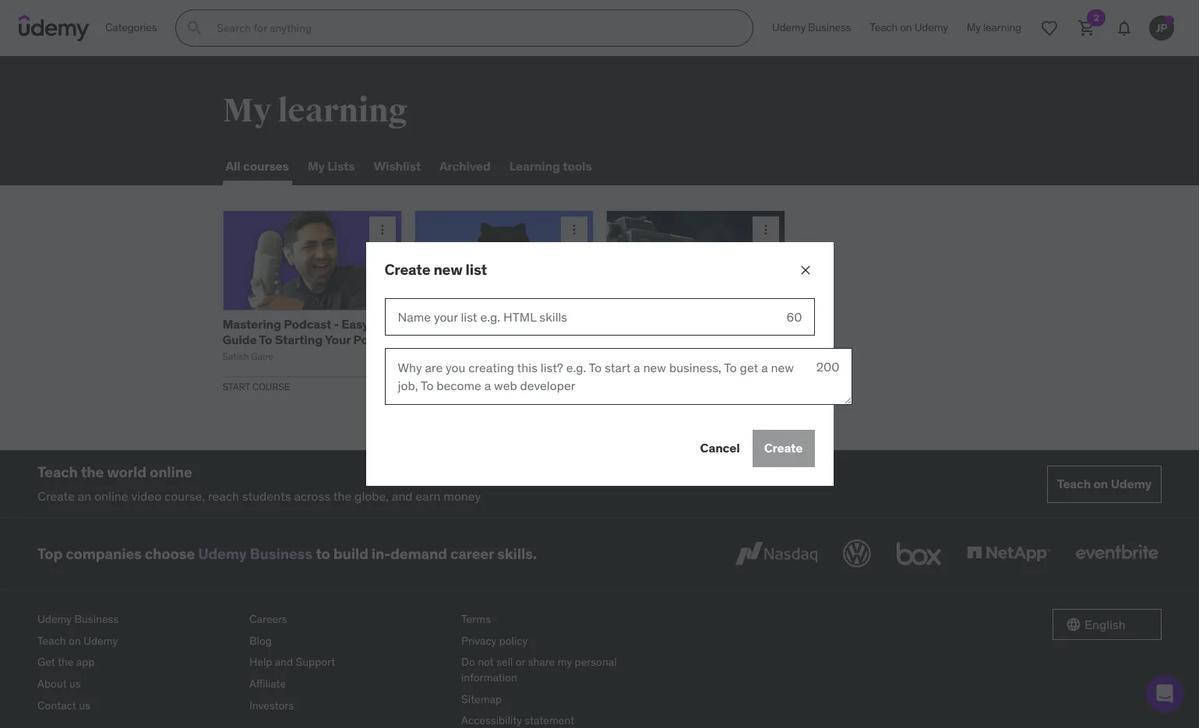 Task type: vqa. For each thing, say whether or not it's contained in the screenshot.
COACHING,
no



Task type: locate. For each thing, give the bounding box(es) containing it.
2 vertical spatial the
[[58, 656, 74, 670]]

online
[[150, 463, 192, 482], [94, 488, 128, 504]]

game inside mastering game design camera movements in arcade studio
[[667, 317, 701, 332]]

1 vertical spatial the
[[333, 488, 352, 504]]

teach
[[870, 20, 898, 34], [37, 463, 78, 482], [1057, 476, 1091, 492], [37, 634, 66, 648]]

Why are you creating this list? e.g. To start a new business, To get a new job, To become a web developer text field
[[384, 348, 852, 405]]

0 vertical spatial teach on udemy link
[[860, 9, 957, 47]]

affiliate
[[249, 677, 286, 691]]

course down taulien
[[444, 381, 482, 392]]

1 vertical spatial game
[[652, 350, 677, 362]]

1 vertical spatial us
[[79, 699, 90, 713]]

1 horizontal spatial my
[[308, 158, 325, 174]]

teach the world online create an online video course, reach students across the globe, and earn money
[[37, 463, 481, 504]]

school
[[611, 350, 640, 362]]

share
[[528, 656, 555, 670]]

sitemap
[[461, 692, 502, 706]]

0 horizontal spatial start
[[222, 381, 250, 392]]

online right an
[[94, 488, 128, 504]]

from
[[530, 332, 560, 347]]

game up [ school of game design ]
[[667, 317, 701, 332]]

terms privacy policy do not sell or share my personal information sitemap accessibility statement
[[461, 613, 617, 728]]

movements
[[653, 332, 721, 347]]

0 vertical spatial game
[[667, 317, 701, 332]]

0 horizontal spatial course
[[252, 381, 290, 392]]

business inside udemy business teach on udemy get the app about us contact us
[[74, 613, 119, 627]]

game right the of
[[652, 350, 677, 362]]

Name your list e.g. HTML skills text field
[[384, 298, 774, 336]]

start for git & github crash course: create a repository from scratch!
[[414, 381, 442, 392]]

start
[[222, 381, 250, 392], [414, 381, 442, 392]]

2 mastering from the left
[[606, 317, 664, 332]]

course down "gaire"
[[252, 381, 290, 392]]

course for git & github crash course: create a repository from scratch!
[[444, 381, 482, 392]]

create inside git & github crash course: create a repository from scratch!
[[414, 332, 453, 347]]

the inside udemy business teach on udemy get the app about us contact us
[[58, 656, 74, 670]]

learning tools
[[509, 158, 592, 174]]

1 horizontal spatial teach on udemy link
[[860, 9, 957, 47]]

0 horizontal spatial the
[[58, 656, 74, 670]]

2 vertical spatial udemy business link
[[37, 609, 237, 631]]

careers link
[[249, 609, 449, 631]]

1 horizontal spatial start
[[414, 381, 442, 392]]

app
[[76, 656, 95, 670]]

0 vertical spatial udemy business link
[[763, 9, 860, 47]]

start course for mastering podcast -  easy guide to starting your podcast
[[222, 381, 290, 392]]

teach inside teach the world online create an online video course, reach students across the globe, and earn money
[[37, 463, 78, 482]]

guide
[[222, 332, 257, 347]]

0 vertical spatial and
[[392, 488, 413, 504]]

1 start from the left
[[222, 381, 250, 392]]

across
[[294, 488, 330, 504]]

1 vertical spatial and
[[275, 656, 293, 670]]

2 course from the left
[[444, 381, 482, 392]]

and left the earn
[[392, 488, 413, 504]]

udemy
[[772, 20, 806, 34], [914, 20, 948, 34], [1111, 476, 1152, 492], [198, 544, 247, 563], [37, 613, 72, 627], [84, 634, 118, 648]]

0 horizontal spatial podcast
[[284, 317, 331, 332]]

design down movements in the top of the page
[[679, 350, 709, 362]]

start course for git & github crash course: create a repository from scratch!
[[414, 381, 482, 392]]

podcast right your
[[353, 332, 401, 347]]

game
[[667, 317, 701, 332], [652, 350, 677, 362]]

tools
[[563, 158, 592, 174]]

1 horizontal spatial on
[[900, 20, 912, 34]]

my up all courses
[[222, 91, 271, 131]]

0 horizontal spatial mastering
[[222, 317, 281, 332]]

design
[[704, 317, 744, 332], [679, 350, 709, 362]]

podcast
[[284, 317, 331, 332], [353, 332, 401, 347]]

personal
[[575, 656, 617, 670]]

us right about
[[69, 677, 81, 691]]

0 horizontal spatial teach on udemy link
[[37, 631, 237, 652]]

course
[[252, 381, 290, 392], [444, 381, 482, 392]]

career
[[450, 544, 494, 563]]

my
[[558, 656, 572, 670]]

information
[[461, 671, 517, 685]]

github
[[444, 317, 485, 332]]

scratch!
[[414, 347, 463, 362]]

start course down "gaire"
[[222, 381, 290, 392]]

2 start course from the left
[[414, 381, 482, 392]]

1 start course from the left
[[222, 381, 290, 392]]

1 vertical spatial business
[[250, 544, 313, 563]]

and right "help" at the bottom of the page
[[275, 656, 293, 670]]

udemy business link
[[763, 9, 860, 47], [198, 544, 313, 563], [37, 609, 237, 631]]

the right get
[[58, 656, 74, 670]]

contact us link
[[37, 695, 237, 717]]

0 vertical spatial design
[[704, 317, 744, 332]]

small image
[[1066, 617, 1081, 633]]

mastering inside mastering game design camera movements in arcade studio
[[606, 317, 664, 332]]

0 vertical spatial online
[[150, 463, 192, 482]]

2 horizontal spatial teach on udemy link
[[1047, 466, 1162, 503]]

podcast left -
[[284, 317, 331, 332]]

0 horizontal spatial my
[[222, 91, 271, 131]]

world
[[107, 463, 146, 482]]

terms
[[461, 613, 491, 627]]

of
[[642, 350, 650, 362]]

0 vertical spatial my
[[222, 91, 271, 131]]

teach on udemy
[[870, 20, 948, 34], [1057, 476, 1152, 492]]

about
[[37, 677, 67, 691]]

1 horizontal spatial start course
[[414, 381, 482, 392]]

english
[[1085, 617, 1126, 633]]

mastering podcast -  easy guide to starting your podcast link
[[222, 317, 401, 347]]

my lists link
[[304, 148, 358, 185]]

my
[[222, 91, 271, 131], [308, 158, 325, 174]]

0 horizontal spatial on
[[69, 634, 81, 648]]

arcade
[[737, 332, 778, 347]]

2 vertical spatial business
[[74, 613, 119, 627]]

us right contact
[[79, 699, 90, 713]]

0 vertical spatial us
[[69, 677, 81, 691]]

statement
[[525, 714, 575, 728]]

my left lists
[[308, 158, 325, 174]]

us
[[69, 677, 81, 691], [79, 699, 90, 713]]

my for my lists
[[308, 158, 325, 174]]

careers blog help and support affiliate investors
[[249, 613, 335, 713]]

help and support link
[[249, 652, 449, 674]]

2 vertical spatial on
[[69, 634, 81, 648]]

business inside the udemy business link
[[808, 20, 851, 34]]

1 vertical spatial teach on udemy
[[1057, 476, 1152, 492]]

1 horizontal spatial and
[[392, 488, 413, 504]]

teach inside udemy business teach on udemy get the app about us contact us
[[37, 634, 66, 648]]

mastering inside mastering podcast -  easy guide to starting your podcast satish gaire
[[222, 317, 281, 332]]

my for my learning
[[222, 91, 271, 131]]

design up the ]
[[704, 317, 744, 332]]

reach
[[208, 488, 239, 504]]

kalob taulien
[[414, 350, 470, 362]]

mastering up studio
[[606, 317, 664, 332]]

choose
[[145, 544, 195, 563]]

do
[[461, 656, 475, 670]]

2 horizontal spatial business
[[808, 20, 851, 34]]

0 horizontal spatial start course
[[222, 381, 290, 392]]

support
[[296, 656, 335, 670]]

1 horizontal spatial teach on udemy
[[1057, 476, 1152, 492]]

1 vertical spatial online
[[94, 488, 128, 504]]

archived link
[[436, 148, 494, 185]]

business for udemy business teach on udemy get the app about us contact us
[[74, 613, 119, 627]]

start course down kalob taulien
[[414, 381, 482, 392]]

1 horizontal spatial course
[[444, 381, 482, 392]]

start down kalob
[[414, 381, 442, 392]]

0 horizontal spatial business
[[74, 613, 119, 627]]

mastering up "gaire"
[[222, 317, 281, 332]]

the left globe,
[[333, 488, 352, 504]]

english button
[[1053, 609, 1162, 641]]

1 mastering from the left
[[222, 317, 281, 332]]

online up the course,
[[150, 463, 192, 482]]

0 vertical spatial business
[[808, 20, 851, 34]]

camera
[[606, 332, 651, 347]]

1 vertical spatial on
[[1093, 476, 1108, 492]]

the up an
[[81, 463, 104, 482]]

create up kalob
[[414, 332, 453, 347]]

0 horizontal spatial online
[[94, 488, 128, 504]]

create new list dialog
[[366, 242, 852, 486]]

video
[[131, 488, 161, 504]]

on
[[900, 20, 912, 34], [1093, 476, 1108, 492], [69, 634, 81, 648]]

0 horizontal spatial and
[[275, 656, 293, 670]]

1 vertical spatial teach on udemy link
[[1047, 466, 1162, 503]]

0 vertical spatial teach on udemy
[[870, 20, 948, 34]]

1 vertical spatial my
[[308, 158, 325, 174]]

top companies choose udemy business to build in-demand career skills.
[[37, 544, 537, 563]]

about us link
[[37, 674, 237, 695]]

business
[[808, 20, 851, 34], [250, 544, 313, 563], [74, 613, 119, 627]]

create left an
[[37, 488, 75, 504]]

a
[[455, 332, 462, 347]]

2 start from the left
[[414, 381, 442, 392]]

1 horizontal spatial the
[[81, 463, 104, 482]]

udemy business
[[772, 20, 851, 34]]

wishlist
[[373, 158, 421, 174]]

learning
[[277, 91, 408, 131]]

1 course from the left
[[252, 381, 290, 392]]

start down the satish at the left top of page
[[222, 381, 250, 392]]

mastering game design camera movements in arcade studio
[[606, 317, 778, 362]]

start course
[[222, 381, 290, 392], [414, 381, 482, 392]]

2 horizontal spatial the
[[333, 488, 352, 504]]

cancel button
[[700, 430, 740, 467]]

learning tools link
[[506, 148, 595, 185]]

create right cancel
[[764, 440, 803, 456]]

volkswagen image
[[840, 537, 874, 571]]

1 horizontal spatial mastering
[[606, 317, 664, 332]]



Task type: describe. For each thing, give the bounding box(es) containing it.
taulien
[[440, 350, 470, 362]]

accessibility statement link
[[461, 711, 661, 728]]

gaire
[[251, 350, 273, 362]]

earn
[[416, 488, 441, 504]]

mastering for guide
[[222, 317, 281, 332]]

skills.
[[497, 544, 537, 563]]

my learning
[[222, 91, 408, 131]]

2 vertical spatial teach on udemy link
[[37, 631, 237, 652]]

courses
[[243, 158, 289, 174]]

help
[[249, 656, 272, 670]]

all
[[226, 158, 241, 174]]

create new list
[[384, 260, 487, 279]]

[
[[606, 350, 609, 362]]

blog
[[249, 634, 272, 648]]

course for mastering podcast -  easy guide to starting your podcast
[[252, 381, 290, 392]]

eventbrite image
[[1072, 537, 1162, 571]]

design inside mastering game design camera movements in arcade studio
[[704, 317, 744, 332]]

careers
[[249, 613, 287, 627]]

investors link
[[249, 695, 449, 717]]

on inside udemy business teach on udemy get the app about us contact us
[[69, 634, 81, 648]]

terms link
[[461, 609, 661, 631]]

cancel
[[700, 440, 740, 456]]

1 horizontal spatial business
[[250, 544, 313, 563]]

kalob
[[414, 350, 438, 362]]

satish
[[222, 350, 249, 362]]

create inside 'button'
[[764, 440, 803, 456]]

demand
[[390, 544, 447, 563]]

do not sell or share my personal information button
[[461, 652, 661, 689]]

nasdaq image
[[732, 537, 821, 571]]

]
[[711, 350, 714, 362]]

mastering podcast -  easy guide to starting your podcast satish gaire
[[222, 317, 401, 362]]

box image
[[893, 537, 945, 571]]

students
[[242, 488, 291, 504]]

60
[[787, 309, 802, 325]]

affiliate link
[[249, 674, 449, 695]]

sitemap link
[[461, 689, 661, 711]]

studio
[[606, 347, 644, 362]]

1 vertical spatial design
[[679, 350, 709, 362]]

[ school of game design ]
[[606, 350, 714, 362]]

investors
[[249, 699, 294, 713]]

netapp image
[[964, 537, 1053, 571]]

globe,
[[355, 488, 389, 504]]

1 horizontal spatial podcast
[[353, 332, 401, 347]]

submit search image
[[186, 19, 204, 37]]

wishlist link
[[370, 148, 424, 185]]

git
[[414, 317, 431, 332]]

200
[[816, 359, 840, 375]]

1 horizontal spatial online
[[150, 463, 192, 482]]

get the app link
[[37, 652, 237, 674]]

archived
[[439, 158, 491, 174]]

build
[[333, 544, 368, 563]]

not
[[478, 656, 494, 670]]

starting
[[275, 332, 323, 347]]

lists
[[327, 158, 355, 174]]

new
[[433, 260, 462, 279]]

my lists
[[308, 158, 355, 174]]

git & github crash course: create a repository from scratch! link
[[414, 317, 573, 362]]

to
[[259, 332, 272, 347]]

to
[[316, 544, 330, 563]]

top
[[37, 544, 62, 563]]

0 vertical spatial on
[[900, 20, 912, 34]]

udemy image
[[19, 15, 90, 41]]

blog link
[[249, 631, 449, 652]]

all courses link
[[222, 148, 292, 185]]

an
[[78, 488, 91, 504]]

create inside teach the world online create an online video course, reach students across the globe, and earn money
[[37, 488, 75, 504]]

privacy
[[461, 634, 497, 648]]

2 horizontal spatial on
[[1093, 476, 1108, 492]]

0 horizontal spatial teach on udemy
[[870, 20, 948, 34]]

list
[[466, 260, 487, 279]]

start for mastering podcast -  easy guide to starting your podcast
[[222, 381, 250, 392]]

create left new
[[384, 260, 430, 279]]

in
[[724, 332, 734, 347]]

in-
[[372, 544, 390, 563]]

crash
[[488, 317, 522, 332]]

contact
[[37, 699, 76, 713]]

1 vertical spatial udemy business link
[[198, 544, 313, 563]]

close modal image
[[797, 263, 813, 278]]

repository
[[465, 332, 528, 347]]

and inside teach the world online create an online video course, reach students across the globe, and earn money
[[392, 488, 413, 504]]

get
[[37, 656, 55, 670]]

udemy business teach on udemy get the app about us contact us
[[37, 613, 119, 713]]

git & github crash course: create a repository from scratch!
[[414, 317, 569, 362]]

money
[[444, 488, 481, 504]]

create button
[[752, 430, 815, 467]]

your
[[325, 332, 351, 347]]

accessibility
[[461, 714, 522, 728]]

0 vertical spatial the
[[81, 463, 104, 482]]

mastering game design camera movements in arcade studio link
[[606, 317, 783, 362]]

mastering for movements
[[606, 317, 664, 332]]

course,
[[164, 488, 205, 504]]

and inside careers blog help and support affiliate investors
[[275, 656, 293, 670]]

business for udemy business
[[808, 20, 851, 34]]

or
[[516, 656, 525, 670]]

sell
[[496, 656, 513, 670]]

policy
[[499, 634, 528, 648]]



